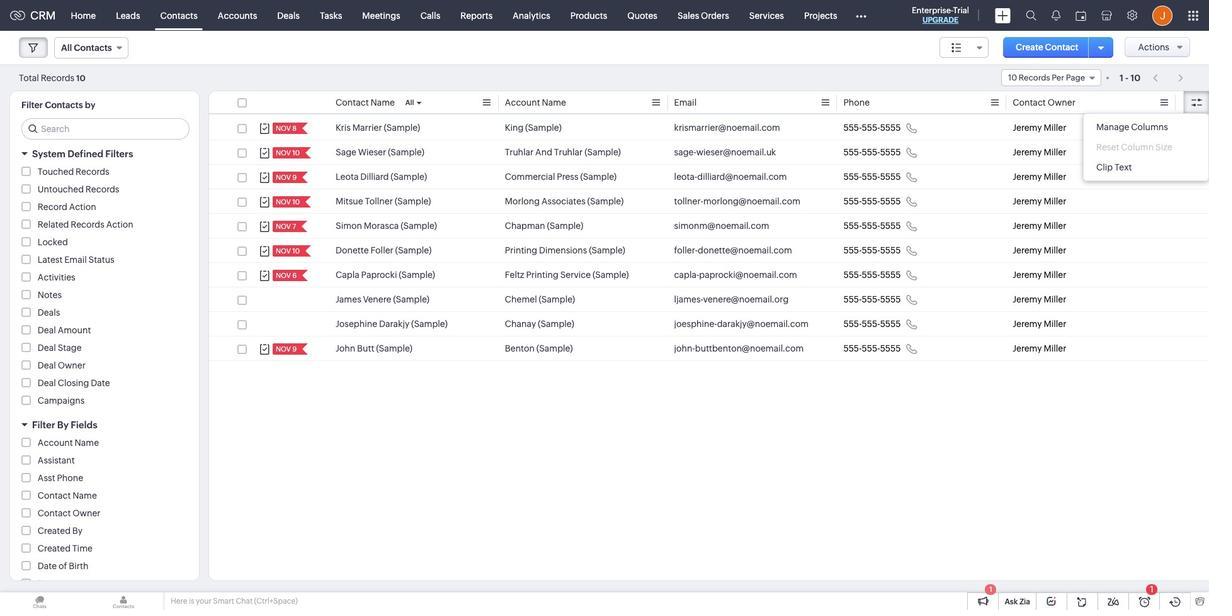 Task type: locate. For each thing, give the bounding box(es) containing it.
1 horizontal spatial contact owner
[[1013, 98, 1076, 108]]

2 miller from the top
[[1044, 147, 1067, 157]]

(sample) up service
[[589, 246, 625, 256]]

contact name up marrier at top left
[[336, 98, 395, 108]]

jeremy for dilliard@noemail.com
[[1013, 172, 1042, 182]]

6 jeremy from the top
[[1013, 246, 1042, 256]]

kris marrier (sample) link
[[336, 122, 420, 134]]

account name up king (sample)
[[505, 98, 566, 108]]

printing up chemel (sample) link
[[526, 270, 559, 280]]

date
[[91, 379, 110, 389], [38, 562, 57, 572]]

1 nov 10 from the top
[[276, 149, 300, 157]]

nov 9 link down nov 8 "link" at the top left of page
[[273, 172, 298, 183]]

deal left stage
[[38, 343, 56, 353]]

(sample) right service
[[593, 270, 629, 280]]

deals down notes
[[38, 308, 60, 318]]

records down the defined in the left of the page
[[76, 167, 109, 177]]

records up the filter contacts by
[[41, 73, 74, 83]]

9 for leota
[[292, 174, 297, 181]]

1 created from the top
[[38, 527, 71, 537]]

simon morasca (sample)
[[336, 221, 437, 231]]

size image
[[952, 42, 962, 54]]

1 horizontal spatial by
[[72, 527, 83, 537]]

0 horizontal spatial account name
[[38, 438, 99, 448]]

created
[[38, 527, 71, 537], [38, 544, 71, 554]]

1 jeremy from the top
[[1013, 123, 1042, 133]]

nov 10 link for mitsue
[[273, 197, 301, 208]]

owner
[[1048, 98, 1076, 108], [58, 361, 86, 371], [73, 509, 100, 519]]

deal up deal stage
[[38, 326, 56, 336]]

0 vertical spatial email
[[674, 98, 697, 108]]

account up assistant
[[38, 438, 73, 448]]

chanay (sample) link
[[505, 318, 574, 331]]

9 555-555-5555 from the top
[[844, 319, 901, 329]]

555-555-5555 for wieser@noemail.uk
[[844, 147, 901, 157]]

9 jeremy from the top
[[1013, 319, 1042, 329]]

chapman (sample) link
[[505, 220, 583, 232]]

leota
[[336, 172, 359, 182]]

1 vertical spatial account name
[[38, 438, 99, 448]]

0 horizontal spatial account
[[38, 438, 73, 448]]

untouched
[[38, 185, 84, 195]]

1 horizontal spatial all
[[406, 99, 414, 106]]

action up status
[[106, 220, 133, 230]]

clip
[[1097, 163, 1113, 173]]

by
[[85, 100, 95, 110]]

deals left 'tasks'
[[277, 10, 300, 20]]

2 created from the top
[[38, 544, 71, 554]]

home link
[[61, 0, 106, 31]]

9 down the 8
[[292, 174, 297, 181]]

simon morasca (sample) link
[[336, 220, 437, 232]]

buttbenton@noemail.com
[[695, 344, 804, 354]]

venere
[[363, 295, 391, 305]]

0 vertical spatial nov 9 link
[[273, 172, 298, 183]]

ljames-
[[674, 295, 703, 305]]

8 miller from the top
[[1044, 295, 1067, 305]]

sales orders
[[678, 10, 729, 20]]

0 horizontal spatial all
[[61, 43, 72, 53]]

4 deal from the top
[[38, 379, 56, 389]]

1 vertical spatial nov 10 link
[[273, 197, 301, 208]]

records left the 'per'
[[1019, 73, 1050, 83]]

(sample) right associates
[[587, 197, 624, 207]]

nov 9 link
[[273, 172, 298, 183], [273, 344, 298, 355]]

5555 for morlong@noemail.com
[[880, 197, 901, 207]]

0 vertical spatial contact owner
[[1013, 98, 1076, 108]]

2 nov 9 from the top
[[276, 346, 297, 353]]

1 vertical spatial by
[[72, 527, 83, 537]]

nov for mitsue tollner (sample)
[[276, 198, 291, 206]]

None field
[[940, 37, 989, 58]]

jeremy miller for dilliard@noemail.com
[[1013, 172, 1067, 182]]

mitsue tollner (sample)
[[336, 197, 431, 207]]

contact down "10 records per page"
[[1013, 98, 1046, 108]]

jeremy for paprocki@noemail.com
[[1013, 270, 1042, 280]]

0 vertical spatial 9
[[292, 174, 297, 181]]

0 vertical spatial filter
[[21, 100, 43, 110]]

1 horizontal spatial truhlar
[[554, 147, 583, 157]]

1 vertical spatial email
[[64, 255, 87, 265]]

date right closing
[[91, 379, 110, 389]]

555-555-5555 for dilliard@noemail.com
[[844, 172, 901, 182]]

owner down the 'per'
[[1048, 98, 1076, 108]]

3 deal from the top
[[38, 361, 56, 371]]

7 jeremy from the top
[[1013, 270, 1042, 280]]

miller for dilliard@noemail.com
[[1044, 172, 1067, 182]]

deals
[[277, 10, 300, 20], [38, 308, 60, 318]]

2 9 from the top
[[292, 346, 297, 353]]

name up king (sample)
[[542, 98, 566, 108]]

0 horizontal spatial phone
[[57, 474, 83, 484]]

deals link
[[267, 0, 310, 31]]

signals element
[[1044, 0, 1068, 31]]

row group
[[209, 116, 1209, 362]]

contacts
[[160, 10, 198, 20], [74, 43, 112, 53], [45, 100, 83, 110]]

1 horizontal spatial deals
[[277, 10, 300, 20]]

4 jeremy miller from the top
[[1013, 197, 1067, 207]]

contacts inside field
[[74, 43, 112, 53]]

1 vertical spatial filter
[[32, 420, 55, 431]]

2 vertical spatial nov 10 link
[[273, 246, 301, 257]]

1 vertical spatial action
[[106, 220, 133, 230]]

deal up campaigns on the bottom left
[[38, 379, 56, 389]]

name down fields at the left bottom
[[75, 438, 99, 448]]

touched
[[38, 167, 74, 177]]

filter down total
[[21, 100, 43, 110]]

4 5555 from the top
[[880, 197, 901, 207]]

0 vertical spatial deals
[[277, 10, 300, 20]]

1 deal from the top
[[38, 326, 56, 336]]

2 vertical spatial contacts
[[45, 100, 83, 110]]

contacts inside "link"
[[160, 10, 198, 20]]

9 left john
[[292, 346, 297, 353]]

0 vertical spatial all
[[61, 43, 72, 53]]

per
[[1052, 73, 1065, 83]]

10 up 6
[[292, 248, 300, 255]]

6 nov from the top
[[276, 248, 291, 255]]

0 vertical spatial contacts
[[160, 10, 198, 20]]

0 horizontal spatial deals
[[38, 308, 60, 318]]

5 555-555-5555 from the top
[[844, 221, 901, 231]]

10 Records Per Page field
[[1001, 69, 1102, 86]]

1 miller from the top
[[1044, 123, 1067, 133]]

chats image
[[0, 593, 79, 611]]

jeremy for venere@noemail.org
[[1013, 295, 1042, 305]]

4 miller from the top
[[1044, 197, 1067, 207]]

all up kris marrier (sample)
[[406, 99, 414, 106]]

miller for venere@noemail.org
[[1044, 295, 1067, 305]]

jeremy for wieser@noemail.uk
[[1013, 147, 1042, 157]]

1 - 10
[[1120, 73, 1141, 83]]

nov for john butt (sample)
[[276, 346, 291, 353]]

0 vertical spatial date
[[91, 379, 110, 389]]

2 555-555-5555 from the top
[[844, 147, 901, 157]]

trial
[[953, 6, 969, 15]]

by inside 'filter by fields' dropdown button
[[57, 420, 69, 431]]

2 nov from the top
[[276, 149, 291, 157]]

truhlar left and
[[505, 147, 534, 157]]

nov 9 link left john
[[273, 344, 298, 355]]

555-555-5555
[[844, 123, 901, 133], [844, 147, 901, 157], [844, 172, 901, 182], [844, 197, 901, 207], [844, 221, 901, 231], [844, 246, 901, 256], [844, 270, 901, 280], [844, 295, 901, 305], [844, 319, 901, 329], [844, 344, 901, 354]]

6 5555 from the top
[[880, 246, 901, 256]]

nov for simon morasca (sample)
[[276, 223, 291, 231]]

nov 9 left john
[[276, 346, 297, 353]]

2 jeremy from the top
[[1013, 147, 1042, 157]]

6 jeremy miller from the top
[[1013, 246, 1067, 256]]

miller for donette@noemail.com
[[1044, 246, 1067, 256]]

miller for buttbenton@noemail.com
[[1044, 344, 1067, 354]]

0 vertical spatial created
[[38, 527, 71, 537]]

filter down campaigns on the bottom left
[[32, 420, 55, 431]]

6 555-555-5555 from the top
[[844, 246, 901, 256]]

2 horizontal spatial 1
[[1150, 585, 1154, 595]]

account name
[[505, 98, 566, 108], [38, 438, 99, 448]]

all up total records 10
[[61, 43, 72, 53]]

9
[[292, 174, 297, 181], [292, 346, 297, 353]]

10 miller from the top
[[1044, 344, 1067, 354]]

7 jeremy miller from the top
[[1013, 270, 1067, 280]]

filter
[[21, 100, 43, 110], [32, 420, 55, 431]]

nov 10 down the nov 8
[[276, 149, 300, 157]]

account name down filter by fields
[[38, 438, 99, 448]]

by
[[57, 420, 69, 431], [72, 527, 83, 537]]

3 555-555-5555 from the top
[[844, 172, 901, 182]]

-
[[1126, 73, 1129, 83]]

created for created by
[[38, 527, 71, 537]]

1 nov 9 from the top
[[276, 174, 297, 181]]

5 miller from the top
[[1044, 221, 1067, 231]]

nov
[[276, 125, 291, 132], [276, 149, 291, 157], [276, 174, 291, 181], [276, 198, 291, 206], [276, 223, 291, 231], [276, 248, 291, 255], [276, 272, 291, 280], [276, 346, 291, 353]]

(sample) right wieser
[[388, 147, 424, 157]]

3 jeremy from the top
[[1013, 172, 1042, 182]]

create menu image
[[995, 8, 1011, 23]]

actions
[[1138, 42, 1170, 52]]

nov inside nov 8 "link"
[[276, 125, 291, 132]]

8 jeremy from the top
[[1013, 295, 1042, 305]]

sage-
[[674, 147, 696, 157]]

7 miller from the top
[[1044, 270, 1067, 280]]

products link
[[560, 0, 617, 31]]

manage columns
[[1097, 122, 1168, 132]]

notes
[[38, 290, 62, 300]]

8 5555 from the top
[[880, 295, 901, 305]]

morlong@noemail.com
[[703, 197, 801, 207]]

(sample) down chemel (sample) link
[[538, 319, 574, 329]]

sales
[[678, 10, 699, 20]]

of
[[59, 562, 67, 572]]

deal down deal stage
[[38, 361, 56, 371]]

smart
[[213, 598, 234, 607]]

nov 10 link up nov 6
[[273, 246, 301, 257]]

records for related
[[71, 220, 104, 230]]

2 nov 9 link from the top
[[273, 344, 298, 355]]

navigation
[[1147, 69, 1190, 87]]

5555 for wieser@noemail.uk
[[880, 147, 901, 157]]

here is your smart chat (ctrl+space)
[[171, 598, 298, 607]]

page
[[1066, 73, 1085, 83]]

deal stage
[[38, 343, 82, 353]]

0 vertical spatial by
[[57, 420, 69, 431]]

quotes link
[[617, 0, 668, 31]]

analytics link
[[503, 0, 560, 31]]

(sample) down chanay (sample) link
[[537, 344, 573, 354]]

(sample) inside 'link'
[[525, 123, 562, 133]]

contacts down 'home'
[[74, 43, 112, 53]]

king (sample) link
[[505, 122, 562, 134]]

5 nov from the top
[[276, 223, 291, 231]]

deal amount
[[38, 326, 91, 336]]

(sample) up and
[[525, 123, 562, 133]]

10 555-555-5555 from the top
[[844, 344, 901, 354]]

nov 10 up nov 7
[[276, 198, 300, 206]]

email up krismarrier@noemail.com link
[[674, 98, 697, 108]]

records for untouched
[[86, 185, 119, 195]]

(sample) up 'printing dimensions (sample)'
[[547, 221, 583, 231]]

9 jeremy miller from the top
[[1013, 319, 1067, 329]]

8 555-555-5555 from the top
[[844, 295, 901, 305]]

0 vertical spatial nov 10
[[276, 149, 300, 157]]

4 nov from the top
[[276, 198, 291, 206]]

truhlar up press
[[554, 147, 583, 157]]

10 up by
[[76, 73, 86, 83]]

0 horizontal spatial date
[[38, 562, 57, 572]]

miller for paprocki@noemail.com
[[1044, 270, 1067, 280]]

by left fields at the left bottom
[[57, 420, 69, 431]]

nov 10 up nov 6
[[276, 248, 300, 255]]

contact owner up created by
[[38, 509, 100, 519]]

8 jeremy miller from the top
[[1013, 295, 1067, 305]]

6 miller from the top
[[1044, 246, 1067, 256]]

1 nov from the top
[[276, 125, 291, 132]]

filter inside 'filter by fields' dropdown button
[[32, 420, 55, 431]]

nov 10 link up nov 7
[[273, 197, 301, 208]]

0 horizontal spatial email
[[64, 255, 87, 265]]

2 jeremy miller from the top
[[1013, 147, 1067, 157]]

10 up 7
[[292, 198, 300, 206]]

(sample) right tollner
[[395, 197, 431, 207]]

1 vertical spatial 9
[[292, 346, 297, 353]]

account up king
[[505, 98, 540, 108]]

5555 for darakjy@noemail.com
[[880, 319, 901, 329]]

nov inside nov 7 link
[[276, 223, 291, 231]]

1 nov 10 link from the top
[[273, 147, 301, 159]]

nov inside nov 6 link
[[276, 272, 291, 280]]

jeremy miller for wieser@noemail.uk
[[1013, 147, 1067, 157]]

nov 7 link
[[273, 221, 297, 232]]

1 truhlar from the left
[[505, 147, 534, 157]]

3 miller from the top
[[1044, 172, 1067, 182]]

printing dimensions (sample)
[[505, 246, 625, 256]]

contacts for filter contacts by
[[45, 100, 83, 110]]

created down created by
[[38, 544, 71, 554]]

3 nov 10 link from the top
[[273, 246, 301, 257]]

miller for darakjy@noemail.com
[[1044, 319, 1067, 329]]

0 horizontal spatial 1
[[990, 586, 992, 594]]

associates
[[542, 197, 586, 207]]

1 horizontal spatial account name
[[505, 98, 566, 108]]

nov 7
[[276, 223, 296, 231]]

0 vertical spatial account
[[505, 98, 540, 108]]

feltz printing service (sample) link
[[505, 269, 629, 282]]

0 horizontal spatial by
[[57, 420, 69, 431]]

3 nov 10 from the top
[[276, 248, 300, 255]]

ljames-venere@noemail.org link
[[674, 294, 789, 306]]

1 5555 from the top
[[880, 123, 901, 133]]

nov 10 for mitsue tollner (sample)
[[276, 198, 300, 206]]

1 horizontal spatial contact name
[[336, 98, 395, 108]]

account
[[505, 98, 540, 108], [38, 438, 73, 448]]

5 jeremy miller from the top
[[1013, 221, 1067, 231]]

7 nov from the top
[[276, 272, 291, 280]]

mitsue tollner (sample) link
[[336, 195, 431, 208]]

1 vertical spatial deals
[[38, 308, 60, 318]]

0 horizontal spatial contact owner
[[38, 509, 100, 519]]

nov 10 link for donette
[[273, 246, 301, 257]]

paprocki
[[361, 270, 397, 280]]

sales orders link
[[668, 0, 739, 31]]

records for total
[[41, 73, 74, 83]]

9 miller from the top
[[1044, 319, 1067, 329]]

records down the touched records
[[86, 185, 119, 195]]

8 nov from the top
[[276, 346, 291, 353]]

9 5555 from the top
[[880, 319, 901, 329]]

search element
[[1019, 0, 1044, 31]]

3 jeremy miller from the top
[[1013, 172, 1067, 182]]

nov 8
[[276, 125, 297, 132]]

action up related records action
[[69, 202, 96, 212]]

records
[[41, 73, 74, 83], [1019, 73, 1050, 83], [76, 167, 109, 177], [86, 185, 119, 195], [71, 220, 104, 230]]

(sample)
[[384, 123, 420, 133], [525, 123, 562, 133], [388, 147, 424, 157], [585, 147, 621, 157], [391, 172, 427, 182], [580, 172, 617, 182], [395, 197, 431, 207], [587, 197, 624, 207], [401, 221, 437, 231], [547, 221, 583, 231], [395, 246, 432, 256], [589, 246, 625, 256], [399, 270, 435, 280], [593, 270, 629, 280], [393, 295, 430, 305], [539, 295, 575, 305], [411, 319, 448, 329], [538, 319, 574, 329], [376, 344, 413, 354], [537, 344, 573, 354]]

touched records
[[38, 167, 109, 177]]

chapman
[[505, 221, 545, 231]]

contact up the 'per'
[[1045, 42, 1079, 52]]

1 horizontal spatial phone
[[844, 98, 870, 108]]

sage-wieser@noemail.uk link
[[674, 146, 776, 159]]

jeremy miller for buttbenton@noemail.com
[[1013, 344, 1067, 354]]

email right latest
[[64, 255, 87, 265]]

nov 10 link down the nov 8
[[273, 147, 301, 159]]

2 nov 10 link from the top
[[273, 197, 301, 208]]

2 5555 from the top
[[880, 147, 901, 157]]

deal for deal closing date
[[38, 379, 56, 389]]

1 vertical spatial date
[[38, 562, 57, 572]]

(sample) right paprocki
[[399, 270, 435, 280]]

owner up created by
[[73, 509, 100, 519]]

birth
[[69, 562, 88, 572]]

printing
[[505, 246, 537, 256], [526, 270, 559, 280]]

4 555-555-5555 from the top
[[844, 197, 901, 207]]

(sample) right morasca at the top left of the page
[[401, 221, 437, 231]]

1 vertical spatial all
[[406, 99, 414, 106]]

0 horizontal spatial action
[[69, 202, 96, 212]]

contacts left by
[[45, 100, 83, 110]]

10 jeremy miller from the top
[[1013, 344, 1067, 354]]

records down record action at top
[[71, 220, 104, 230]]

date left of in the bottom of the page
[[38, 562, 57, 572]]

10 down the 8
[[292, 149, 300, 157]]

1 horizontal spatial account
[[505, 98, 540, 108]]

555-555-5555 for venere@noemail.org
[[844, 295, 901, 305]]

0 horizontal spatial truhlar
[[505, 147, 534, 157]]

10 jeremy from the top
[[1013, 344, 1042, 354]]

1 nov 9 link from the top
[[273, 172, 298, 183]]

status
[[89, 255, 114, 265]]

records inside 10 records per page field
[[1019, 73, 1050, 83]]

3 5555 from the top
[[880, 172, 901, 182]]

contact name down the "asst phone" at the bottom
[[38, 491, 97, 501]]

related records action
[[38, 220, 133, 230]]

7 5555 from the top
[[880, 270, 901, 280]]

by for filter
[[57, 420, 69, 431]]

1 vertical spatial contacts
[[74, 43, 112, 53]]

4 jeremy from the top
[[1013, 197, 1042, 207]]

morlong
[[505, 197, 540, 207]]

1 vertical spatial created
[[38, 544, 71, 554]]

jeremy for morlong@noemail.com
[[1013, 197, 1042, 207]]

10 right -
[[1131, 73, 1141, 83]]

nov 9 down the nov 8
[[276, 174, 297, 181]]

tasks link
[[310, 0, 352, 31]]

0 vertical spatial printing
[[505, 246, 537, 256]]

records for touched
[[76, 167, 109, 177]]

2 nov 10 from the top
[[276, 198, 300, 206]]

by up time
[[72, 527, 83, 537]]

josephine darakjy (sample)
[[336, 319, 448, 329]]

owner up closing
[[58, 361, 86, 371]]

2 vertical spatial nov 10
[[276, 248, 300, 255]]

0 vertical spatial nov 9
[[276, 174, 297, 181]]

nov 10 for donette foller (sample)
[[276, 248, 300, 255]]

created up created time
[[38, 527, 71, 537]]

filters
[[105, 149, 133, 159]]

printing down chapman
[[505, 246, 537, 256]]

1 vertical spatial nov 9
[[276, 346, 297, 353]]

555-
[[844, 123, 862, 133], [862, 123, 880, 133], [844, 147, 862, 157], [862, 147, 880, 157], [844, 172, 862, 182], [862, 172, 880, 182], [844, 197, 862, 207], [862, 197, 880, 207], [844, 221, 862, 231], [862, 221, 880, 231], [844, 246, 862, 256], [862, 246, 880, 256], [844, 270, 862, 280], [862, 270, 880, 280], [844, 295, 862, 305], [862, 295, 880, 305], [844, 319, 862, 329], [862, 319, 880, 329], [844, 344, 862, 354], [862, 344, 880, 354]]

simonm@noemail.com
[[674, 221, 769, 231]]

1 9 from the top
[[292, 174, 297, 181]]

0 vertical spatial nov 10 link
[[273, 147, 301, 159]]

profile image
[[1153, 5, 1173, 26]]

contact owner down "10 records per page"
[[1013, 98, 1076, 108]]

1 horizontal spatial action
[[106, 220, 133, 230]]

deal closing date
[[38, 379, 110, 389]]

all inside field
[[61, 43, 72, 53]]

3 nov from the top
[[276, 174, 291, 181]]

10 5555 from the top
[[880, 344, 901, 354]]

deal for deal stage
[[38, 343, 56, 353]]

10 down create
[[1008, 73, 1017, 83]]

1 vertical spatial nov 10
[[276, 198, 300, 206]]

leota-dilliard@noemail.com
[[674, 172, 787, 182]]

1 vertical spatial contact name
[[38, 491, 97, 501]]

7 555-555-5555 from the top
[[844, 270, 901, 280]]

dilliard
[[360, 172, 389, 182]]

tasks
[[320, 10, 342, 20]]

0 vertical spatial action
[[69, 202, 96, 212]]

contacts right leads link
[[160, 10, 198, 20]]

joesphine-
[[674, 319, 717, 329]]

1 horizontal spatial email
[[674, 98, 697, 108]]

1 vertical spatial nov 9 link
[[273, 344, 298, 355]]

(sample) right the dilliard
[[391, 172, 427, 182]]

0 horizontal spatial contact name
[[38, 491, 97, 501]]

2 deal from the top
[[38, 343, 56, 353]]



Task type: vqa. For each thing, say whether or not it's contained in the screenshot.


Task type: describe. For each thing, give the bounding box(es) containing it.
555-555-5555 for donette@noemail.com
[[844, 246, 901, 256]]

jeremy miller for morlong@noemail.com
[[1013, 197, 1067, 207]]

capla
[[336, 270, 360, 280]]

all contacts
[[61, 43, 112, 53]]

contact down the "asst phone" at the bottom
[[38, 491, 71, 501]]

filter for filter by fields
[[32, 420, 55, 431]]

records for 10
[[1019, 73, 1050, 83]]

nov for leota dilliard (sample)
[[276, 174, 291, 181]]

record
[[38, 202, 67, 212]]

1 vertical spatial printing
[[526, 270, 559, 280]]

0 vertical spatial phone
[[844, 98, 870, 108]]

name up kris marrier (sample) link
[[371, 98, 395, 108]]

calls
[[421, 10, 440, 20]]

truhlar and truhlar (sample) link
[[505, 146, 621, 159]]

activities
[[38, 273, 75, 283]]

john butt (sample)
[[336, 344, 413, 354]]

date of birth
[[38, 562, 88, 572]]

(sample) right darakjy
[[411, 319, 448, 329]]

leota-dilliard@noemail.com link
[[674, 171, 787, 183]]

created for created time
[[38, 544, 71, 554]]

feltz
[[505, 270, 524, 280]]

5555 for donette@noemail.com
[[880, 246, 901, 256]]

nov for kris marrier (sample)
[[276, 125, 291, 132]]

columns
[[1131, 122, 1168, 132]]

nov for capla paprocki (sample)
[[276, 272, 291, 280]]

deal for deal amount
[[38, 326, 56, 336]]

5 jeremy from the top
[[1013, 221, 1042, 231]]

donette foller (sample) link
[[336, 244, 432, 257]]

chemel (sample)
[[505, 295, 575, 305]]

nov 9 link for leota
[[273, 172, 298, 183]]

5 5555 from the top
[[880, 221, 901, 231]]

simon
[[336, 221, 362, 231]]

by for created
[[72, 527, 83, 537]]

marrier
[[353, 123, 382, 133]]

accounts link
[[208, 0, 267, 31]]

jeremy miller for donette@noemail.com
[[1013, 246, 1067, 256]]

dimensions
[[539, 246, 587, 256]]

9 for john
[[292, 346, 297, 353]]

nov 9 for john butt (sample)
[[276, 346, 297, 353]]

leads link
[[106, 0, 150, 31]]

services
[[749, 10, 784, 20]]

10 records per page
[[1008, 73, 1085, 83]]

ask zia
[[1005, 598, 1030, 607]]

wieser
[[358, 147, 386, 157]]

related
[[38, 220, 69, 230]]

contact up created by
[[38, 509, 71, 519]]

record action
[[38, 202, 96, 212]]

555-555-5555 for morlong@noemail.com
[[844, 197, 901, 207]]

5555 for buttbenton@noemail.com
[[880, 344, 901, 354]]

system defined filters button
[[10, 143, 199, 165]]

signals image
[[1052, 10, 1061, 21]]

0 vertical spatial contact name
[[336, 98, 395, 108]]

capla paprocki (sample)
[[336, 270, 435, 280]]

jeremy for donette@noemail.com
[[1013, 246, 1042, 256]]

home
[[71, 10, 96, 20]]

capla-paprocki@noemail.com
[[674, 270, 797, 280]]

(sample) up 'sage wieser (sample)' on the top left of the page
[[384, 123, 420, 133]]

Search text field
[[22, 119, 189, 139]]

555-555-5555 for darakjy@noemail.com
[[844, 319, 901, 329]]

darakjy@noemail.com
[[717, 319, 809, 329]]

clip text
[[1097, 163, 1132, 173]]

1 vertical spatial phone
[[57, 474, 83, 484]]

5555 for paprocki@noemail.com
[[880, 270, 901, 280]]

2 truhlar from the left
[[554, 147, 583, 157]]

10 inside total records 10
[[76, 73, 86, 83]]

create menu element
[[988, 0, 1019, 31]]

(sample) right foller
[[395, 246, 432, 256]]

enterprise-trial upgrade
[[912, 6, 969, 25]]

asst phone
[[38, 474, 83, 484]]

(sample) right press
[[580, 172, 617, 182]]

commercial press (sample) link
[[505, 171, 617, 183]]

darakjy
[[379, 319, 410, 329]]

contact up kris
[[336, 98, 369, 108]]

orders
[[701, 10, 729, 20]]

1 vertical spatial account
[[38, 438, 73, 448]]

profile element
[[1145, 0, 1180, 31]]

benton
[[505, 344, 535, 354]]

10 inside field
[[1008, 73, 1017, 83]]

contacts for all contacts
[[74, 43, 112, 53]]

nov 6 link
[[273, 270, 298, 282]]

nov for donette foller (sample)
[[276, 248, 291, 255]]

filter for filter contacts by
[[21, 100, 43, 110]]

nov 9 link for john
[[273, 344, 298, 355]]

nov 10 link for sage
[[273, 147, 301, 159]]

crm link
[[10, 9, 56, 22]]

filter by fields
[[32, 420, 97, 431]]

nov for sage wieser (sample)
[[276, 149, 291, 157]]

reports
[[461, 10, 493, 20]]

john
[[336, 344, 355, 354]]

1 horizontal spatial date
[[91, 379, 110, 389]]

chanay
[[505, 319, 536, 329]]

king
[[505, 123, 524, 133]]

all for all
[[406, 99, 414, 106]]

5555 for dilliard@noemail.com
[[880, 172, 901, 182]]

all for all contacts
[[61, 43, 72, 53]]

venere@noemail.org
[[703, 295, 789, 305]]

filter contacts by
[[21, 100, 95, 110]]

krismarrier@noemail.com
[[674, 123, 780, 133]]

name down the "asst phone" at the bottom
[[73, 491, 97, 501]]

enterprise-
[[912, 6, 953, 15]]

1 vertical spatial owner
[[58, 361, 86, 371]]

deal for deal owner
[[38, 361, 56, 371]]

All Contacts field
[[54, 37, 128, 59]]

(sample) up 'commercial press (sample)' link
[[585, 147, 621, 157]]

josephine
[[336, 319, 377, 329]]

1 jeremy miller from the top
[[1013, 123, 1067, 133]]

created by
[[38, 527, 83, 537]]

jeremy for darakjy@noemail.com
[[1013, 319, 1042, 329]]

jeremy for buttbenton@noemail.com
[[1013, 344, 1042, 354]]

john-buttbenton@noemail.com link
[[674, 343, 804, 355]]

meetings
[[362, 10, 400, 20]]

morasca
[[364, 221, 399, 231]]

0 vertical spatial owner
[[1048, 98, 1076, 108]]

jeremy miller for venere@noemail.org
[[1013, 295, 1067, 305]]

contact inside button
[[1045, 42, 1079, 52]]

1 555-555-5555 from the top
[[844, 123, 901, 133]]

8
[[292, 125, 297, 132]]

nov 10 for sage wieser (sample)
[[276, 149, 300, 157]]

foller
[[371, 246, 394, 256]]

benton (sample)
[[505, 344, 573, 354]]

chemel
[[505, 295, 537, 305]]

accounts
[[218, 10, 257, 20]]

chat
[[236, 598, 253, 607]]

asst
[[38, 474, 55, 484]]

6
[[292, 272, 297, 280]]

contacts image
[[84, 593, 163, 611]]

service
[[560, 270, 591, 280]]

stage
[[58, 343, 82, 353]]

upgrade
[[923, 16, 959, 25]]

1 horizontal spatial 1
[[1120, 73, 1124, 83]]

2 vertical spatial owner
[[73, 509, 100, 519]]

james venere (sample) link
[[336, 294, 430, 306]]

555-555-5555 for paprocki@noemail.com
[[844, 270, 901, 280]]

miller for morlong@noemail.com
[[1044, 197, 1067, 207]]

5555 for venere@noemail.org
[[880, 295, 901, 305]]

tollner
[[365, 197, 393, 207]]

jeremy miller for darakjy@noemail.com
[[1013, 319, 1067, 329]]

text
[[1115, 163, 1132, 173]]

department
[[38, 579, 87, 590]]

donette foller (sample)
[[336, 246, 432, 256]]

contacts link
[[150, 0, 208, 31]]

555-555-5555 for buttbenton@noemail.com
[[844, 344, 901, 354]]

(sample) up darakjy
[[393, 295, 430, 305]]

miller for wieser@noemail.uk
[[1044, 147, 1067, 157]]

1 vertical spatial contact owner
[[38, 509, 100, 519]]

deals inside "link"
[[277, 10, 300, 20]]

nov 9 for leota dilliard (sample)
[[276, 174, 297, 181]]

jeremy miller for paprocki@noemail.com
[[1013, 270, 1067, 280]]

search image
[[1026, 10, 1037, 21]]

(sample) down darakjy
[[376, 344, 413, 354]]

(sample) down feltz printing service (sample)
[[539, 295, 575, 305]]

john butt (sample) link
[[336, 343, 413, 355]]

your
[[196, 598, 212, 607]]

kris
[[336, 123, 351, 133]]

king (sample)
[[505, 123, 562, 133]]

leota dilliard (sample) link
[[336, 171, 427, 183]]

total records 10
[[19, 73, 86, 83]]

system
[[32, 149, 65, 159]]

foller-donette@noemail.com
[[674, 246, 792, 256]]

calendar image
[[1076, 10, 1087, 20]]

capla-paprocki@noemail.com link
[[674, 269, 797, 282]]

josephine darakjy (sample) link
[[336, 318, 448, 331]]

Other Modules field
[[848, 5, 875, 26]]

chapman (sample)
[[505, 221, 583, 231]]

krismarrier@noemail.com link
[[674, 122, 780, 134]]

kris marrier (sample)
[[336, 123, 420, 133]]

0 vertical spatial account name
[[505, 98, 566, 108]]

row group containing kris marrier (sample)
[[209, 116, 1209, 362]]

calls link
[[411, 0, 451, 31]]



